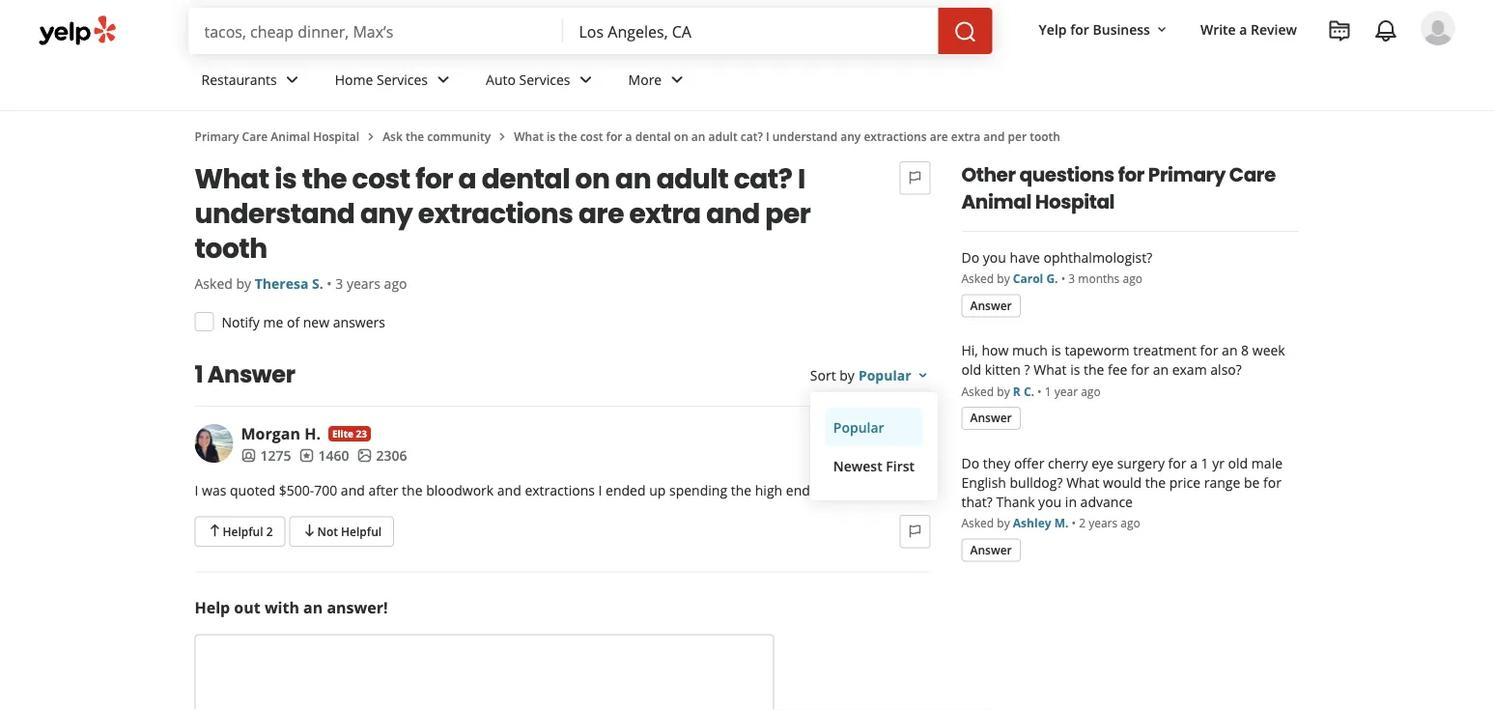 Task type: locate. For each thing, give the bounding box(es) containing it.
reviews element
[[299, 445, 349, 465]]

0 horizontal spatial understand
[[195, 194, 355, 232]]

None text field
[[195, 634, 774, 710]]

1 helpful from the left
[[223, 523, 263, 539]]

23
[[356, 427, 367, 440]]

none field near
[[579, 20, 923, 42]]

cost down 16 chevron right v2 icon
[[352, 159, 410, 198]]

old down hi,
[[962, 360, 982, 379]]

is right much
[[1052, 341, 1062, 359]]

asked for asked by r c.
[[962, 383, 994, 399]]

answer for hi, how much is tapeworm treatment for an 8 week old kitten ? what is the fee for an exam also?
[[970, 410, 1012, 426]]

do
[[962, 248, 980, 266], [962, 454, 980, 472]]

auto services
[[486, 70, 571, 88]]

for
[[1071, 20, 1090, 38], [606, 128, 623, 144], [416, 159, 453, 198], [1119, 161, 1145, 188], [1200, 341, 1219, 359], [1131, 360, 1150, 379], [1169, 454, 1187, 472], [1264, 473, 1282, 491]]

asked by carol g.
[[962, 271, 1058, 286]]

notifications image
[[1375, 19, 1398, 43]]

Near text field
[[579, 20, 923, 42]]

ago down the "advance"
[[1121, 515, 1141, 531]]

any
[[841, 128, 861, 144], [360, 194, 413, 232]]

1 horizontal spatial 24 chevron down v2 image
[[574, 68, 598, 91]]

0 horizontal spatial primary
[[195, 128, 239, 144]]

0 horizontal spatial none field
[[204, 20, 548, 42]]

ophthalmologist?
[[1044, 248, 1153, 266]]

understand
[[773, 128, 838, 144], [195, 194, 355, 232]]

c.
[[1024, 383, 1035, 399]]

for up also?
[[1200, 341, 1219, 359]]

1 horizontal spatial are
[[930, 128, 949, 144]]

end
[[786, 481, 810, 499]]

answer link
[[962, 294, 1021, 317], [962, 407, 1021, 430], [962, 539, 1021, 562]]

what right ?
[[1034, 360, 1067, 379]]

and inside "what is the cost for a dental on an adult cat? i understand any extractions are extra and per tooth"
[[706, 194, 760, 232]]

morgan h. link
[[241, 423, 321, 444]]

1 vertical spatial you
[[1039, 492, 1062, 511]]

animal up have
[[962, 188, 1032, 215]]

1 vertical spatial what is the cost for a dental on an adult cat? i understand any extractions are extra and per tooth
[[195, 159, 811, 267]]

0 horizontal spatial 3
[[335, 274, 343, 292]]

what is the cost for a dental on an adult cat? i understand any extractions are extra and per tooth down "business categories" element
[[514, 128, 1061, 144]]

helpful right the not
[[341, 523, 382, 539]]

ended
[[606, 481, 646, 499]]

any down ask
[[360, 194, 413, 232]]

answer for do you have ophthalmologist?
[[970, 297, 1012, 313]]

1 for 1 answer
[[195, 358, 203, 391]]

1 horizontal spatial 16 chevron down v2 image
[[1154, 22, 1170, 37]]

tooth up questions
[[1030, 128, 1061, 144]]

years for asked by ashley m.
[[1089, 515, 1118, 531]]

0 horizontal spatial hospital
[[313, 128, 360, 144]]

morgan h.
[[241, 423, 321, 444]]

0 vertical spatial 3 years ago
[[335, 274, 407, 292]]

2 horizontal spatial 1
[[1201, 454, 1209, 472]]

with
[[265, 596, 299, 617]]

fee
[[1108, 360, 1128, 379]]

1 horizontal spatial helpful
[[341, 523, 382, 539]]

16 chevron down v2 image for popular
[[915, 367, 931, 383]]

0 vertical spatial dental
[[635, 128, 671, 144]]

old inside hi, how much is tapeworm treatment for an 8 week old kitten ? what is the fee for an exam also?
[[962, 360, 982, 379]]

a down community
[[458, 159, 476, 198]]

24 chevron down v2 image inside more link
[[666, 68, 689, 91]]

700
[[314, 481, 337, 499]]

ashley
[[1013, 515, 1052, 531]]

cost
[[580, 128, 603, 144], [352, 159, 410, 198]]

24 chevron down v2 image for more
[[666, 68, 689, 91]]

2 vertical spatial answer link
[[962, 539, 1021, 562]]

2 none field from the left
[[579, 20, 923, 42]]

None search field
[[189, 8, 997, 54]]

helpful down quoted
[[223, 523, 263, 539]]

do up asked by carol g.
[[962, 248, 980, 266]]

was
[[202, 481, 226, 499]]

24 chevron down v2 image
[[281, 68, 304, 91], [574, 68, 598, 91]]

ago for asked by theresa s.
[[384, 274, 407, 292]]

community
[[427, 128, 491, 144]]

of
[[287, 313, 300, 331], [814, 481, 827, 499]]

the down surgery
[[1146, 473, 1166, 491]]

of right me
[[287, 313, 300, 331]]

asked left carol
[[962, 271, 994, 286]]

other
[[962, 161, 1016, 188]]

tooth up asked by theresa s.
[[195, 229, 267, 267]]

0 horizontal spatial 24 chevron down v2 image
[[281, 68, 304, 91]]

cost down auto services link
[[580, 128, 603, 144]]

not helpful
[[317, 523, 382, 539]]

old right yr
[[1229, 454, 1248, 472]]

in
[[1066, 492, 1077, 511]]

1 horizontal spatial cost
[[580, 128, 603, 144]]

0 horizontal spatial dental
[[482, 159, 570, 198]]

1 left yr
[[1201, 454, 1209, 472]]

offer
[[1014, 454, 1045, 472]]

1 horizontal spatial hospital
[[1035, 188, 1115, 215]]

0 vertical spatial answer link
[[962, 294, 1021, 317]]

24 chevron down v2 image inside home services link
[[432, 68, 455, 91]]

1 services from the left
[[377, 70, 428, 88]]

search image
[[954, 20, 977, 44]]

1 horizontal spatial 2
[[1079, 515, 1086, 531]]

hi, how much is tapeworm treatment for an 8 week old kitten ? what is the fee for an exam also?
[[962, 341, 1286, 379]]

by right sort
[[840, 366, 855, 384]]

home services link
[[320, 54, 471, 110]]

1 vertical spatial old
[[1229, 454, 1248, 472]]

answer for do they offer cherry eye surgery for a 1 yr old male english bulldog? what would the price range be for that? thank you in advance
[[970, 542, 1012, 557]]

a up price on the bottom of page
[[1190, 454, 1198, 472]]

1 vertical spatial animal
[[962, 188, 1032, 215]]

the
[[406, 128, 424, 144], [559, 128, 577, 144], [302, 159, 347, 198], [1084, 360, 1105, 379], [1146, 473, 1166, 491], [402, 481, 423, 499], [731, 481, 752, 499]]

2 horizontal spatial years
[[1089, 515, 1118, 531]]

3 years ago up answers
[[335, 274, 407, 292]]

and
[[984, 128, 1005, 144], [706, 194, 760, 232], [341, 481, 365, 499], [497, 481, 521, 499]]

none field up home services
[[204, 20, 548, 42]]

for right yelp
[[1071, 20, 1090, 38]]

0 vertical spatial are
[[930, 128, 949, 144]]

answer down notify
[[208, 358, 295, 391]]

1 vertical spatial 16 chevron down v2 image
[[915, 367, 931, 383]]

0 horizontal spatial 1
[[195, 358, 203, 391]]

0 vertical spatial popular
[[859, 366, 912, 384]]

1 answer link from the top
[[962, 294, 1021, 317]]

i was quoted $500-700 and after the bloodwork and extractions i ended up spending the high end of that.
[[195, 481, 859, 499]]

r c. link
[[1013, 383, 1035, 399]]

asked down that?
[[962, 515, 994, 531]]

answer link down asked by r c.
[[962, 407, 1021, 430]]

none field up "business categories" element
[[579, 20, 923, 42]]

1 horizontal spatial you
[[1039, 492, 1062, 511]]

asked up notify
[[195, 274, 233, 292]]

0 vertical spatial care
[[242, 128, 268, 144]]

services right home
[[377, 70, 428, 88]]

old inside do they offer cherry eye surgery for a 1 yr old male english bulldog? what would the price range be for that? thank you in advance
[[1229, 454, 1248, 472]]

do up english
[[962, 454, 980, 472]]

1 vertical spatial tooth
[[195, 229, 267, 267]]

business categories element
[[186, 54, 1456, 110]]

after
[[369, 481, 399, 499]]

3 answer link from the top
[[962, 539, 1021, 562]]

do for do you have ophthalmologist?
[[962, 248, 980, 266]]

24 chevron down v2 image for restaurants
[[281, 68, 304, 91]]

asked down kitten at the right of the page
[[962, 383, 994, 399]]

0 horizontal spatial 24 chevron down v2 image
[[432, 68, 455, 91]]

0 vertical spatial 16 chevron down v2 image
[[1154, 22, 1170, 37]]

animal
[[271, 128, 310, 144], [962, 188, 1032, 215]]

0 horizontal spatial per
[[766, 194, 811, 232]]

services right auto
[[519, 70, 571, 88]]

0 horizontal spatial years
[[347, 274, 381, 292]]

help out with an answer!
[[195, 596, 388, 617]]

by left theresa
[[236, 274, 251, 292]]

treatment
[[1134, 341, 1197, 359]]

2 helpful from the left
[[341, 523, 382, 539]]

24 chevron down v2 image up ask the community link
[[432, 68, 455, 91]]

you up asked by carol g.
[[983, 248, 1007, 266]]

asked
[[962, 271, 994, 286], [195, 274, 233, 292], [962, 383, 994, 399], [962, 515, 994, 531]]

1 vertical spatial any
[[360, 194, 413, 232]]

ago up first
[[908, 423, 931, 441]]

understand down "business categories" element
[[773, 128, 838, 144]]

dental down more link
[[635, 128, 671, 144]]

by
[[997, 271, 1010, 286], [236, 274, 251, 292], [840, 366, 855, 384], [997, 383, 1010, 399], [997, 515, 1010, 531]]

1 horizontal spatial animal
[[962, 188, 1032, 215]]

a down more
[[626, 128, 632, 144]]

what
[[514, 128, 544, 144], [195, 159, 269, 198], [1034, 360, 1067, 379], [1067, 473, 1100, 491]]

is up 1 year ago
[[1071, 360, 1080, 379]]

what up in
[[1067, 473, 1100, 491]]

by for sort by
[[840, 366, 855, 384]]

h.
[[304, 423, 321, 444]]

projects image
[[1328, 19, 1352, 43]]

ago right months
[[1123, 271, 1143, 286]]

16 photos v2 image
[[357, 448, 372, 463]]

elite
[[332, 427, 353, 440]]

0 horizontal spatial care
[[242, 128, 268, 144]]

tooth
[[1030, 128, 1061, 144], [195, 229, 267, 267]]

ashley m. link
[[1013, 515, 1069, 531]]

0 vertical spatial old
[[962, 360, 982, 379]]

0 vertical spatial do
[[962, 248, 980, 266]]

24 chevron down v2 image
[[432, 68, 455, 91], [666, 68, 689, 91]]

0 vertical spatial on
[[674, 128, 689, 144]]

1 none field from the left
[[204, 20, 548, 42]]

dental
[[635, 128, 671, 144], [482, 159, 570, 198]]

you left in
[[1039, 492, 1062, 511]]

answer down asked by r c.
[[970, 410, 1012, 426]]

1 inside do they offer cherry eye surgery for a 1 yr old male english bulldog? what would the price range be for that? thank you in advance
[[1201, 454, 1209, 472]]

2 horizontal spatial 3
[[1069, 271, 1075, 286]]

1 horizontal spatial primary
[[1149, 161, 1226, 188]]

male
[[1252, 454, 1283, 472]]

1 horizontal spatial 24 chevron down v2 image
[[666, 68, 689, 91]]

services for home services
[[377, 70, 428, 88]]

3 months ago
[[1069, 271, 1143, 286]]

$500-
[[279, 481, 314, 499]]

sort
[[810, 366, 836, 384]]

0 vertical spatial what is the cost for a dental on an adult cat? i understand any extractions are extra and per tooth
[[514, 128, 1061, 144]]

hospital
[[313, 128, 360, 144], [1035, 188, 1115, 215]]

0 vertical spatial years
[[347, 274, 381, 292]]

what is the cost for a dental on an adult cat? i understand any extractions are extra and per tooth down 16 chevron right v2 image
[[195, 159, 811, 267]]

1 vertical spatial understand
[[195, 194, 355, 232]]

any down "business categories" element
[[841, 128, 861, 144]]

0 horizontal spatial of
[[287, 313, 300, 331]]

dental down 16 chevron right v2 image
[[482, 159, 570, 198]]

1 horizontal spatial understand
[[773, 128, 838, 144]]

what down primary care animal hospital link
[[195, 159, 269, 198]]

1 horizontal spatial any
[[841, 128, 861, 144]]

3 right s.
[[335, 274, 343, 292]]

do they offer cherry eye surgery for a 1 yr old male english bulldog? what would the price range be for that? thank you in advance
[[962, 454, 1283, 511]]

1 do from the top
[[962, 248, 980, 266]]

2 24 chevron down v2 image from the left
[[666, 68, 689, 91]]

years up answers
[[347, 274, 381, 292]]

answer link down asked by carol g.
[[962, 294, 1021, 317]]

answer down asked by ashley m.
[[970, 542, 1012, 557]]

1 horizontal spatial care
[[1230, 161, 1276, 188]]

2 answer link from the top
[[962, 407, 1021, 430]]

by down thank
[[997, 515, 1010, 531]]

16 chevron down v2 image inside popular dropdown button
[[915, 367, 931, 383]]

1 vertical spatial do
[[962, 454, 980, 472]]

0 horizontal spatial extra
[[629, 194, 701, 232]]

answer link for english
[[962, 539, 1021, 562]]

1 vertical spatial 3 years ago
[[859, 423, 931, 441]]

1 up photo of morgan h.
[[195, 358, 203, 391]]

hospital up do you have ophthalmologist?
[[1035, 188, 1115, 215]]

popular up newest
[[834, 418, 885, 436]]

0 horizontal spatial helpful
[[223, 523, 263, 539]]

spending
[[670, 481, 728, 499]]

24 chevron down v2 image inside auto services link
[[574, 68, 598, 91]]

2 24 chevron down v2 image from the left
[[574, 68, 598, 91]]

24 chevron down v2 image right more
[[666, 68, 689, 91]]

ago right year
[[1081, 383, 1101, 399]]

the down primary care animal hospital in the top of the page
[[302, 159, 347, 198]]

what inside hi, how much is tapeworm treatment for an 8 week old kitten ? what is the fee for an exam also?
[[1034, 360, 1067, 379]]

2 left 16 nothelpful v2 icon
[[266, 523, 273, 539]]

1 vertical spatial popular
[[834, 418, 885, 436]]

2
[[1079, 515, 1086, 531], [266, 523, 273, 539]]

1 vertical spatial years
[[870, 423, 904, 441]]

on
[[674, 128, 689, 144], [575, 159, 610, 198]]

is right 16 chevron right v2 image
[[547, 128, 556, 144]]

0 horizontal spatial old
[[962, 360, 982, 379]]

1 horizontal spatial years
[[870, 423, 904, 441]]

1 24 chevron down v2 image from the left
[[281, 68, 304, 91]]

24 chevron down v2 image for auto services
[[574, 68, 598, 91]]

popular right the sort by
[[859, 366, 912, 384]]

old for male
[[1229, 454, 1248, 472]]

auto
[[486, 70, 516, 88]]

by left carol
[[997, 271, 1010, 286]]

0 horizontal spatial animal
[[271, 128, 310, 144]]

asked for asked by ashley m.
[[962, 515, 994, 531]]

0 vertical spatial extra
[[952, 128, 981, 144]]

0 horizontal spatial you
[[983, 248, 1007, 266]]

a right write
[[1240, 20, 1248, 38]]

extractions left "ended"
[[525, 481, 595, 499]]

1 vertical spatial care
[[1230, 161, 1276, 188]]

1 vertical spatial are
[[579, 194, 624, 232]]

0 vertical spatial primary
[[195, 128, 239, 144]]

restaurants
[[201, 70, 277, 88]]

16 chevron down v2 image for yelp for business
[[1154, 22, 1170, 37]]

0 horizontal spatial are
[[579, 194, 624, 232]]

animal down restaurants link
[[271, 128, 310, 144]]

1 vertical spatial cost
[[352, 159, 410, 198]]

helpful
[[223, 523, 263, 539], [341, 523, 382, 539]]

1 horizontal spatial of
[[814, 481, 827, 499]]

16 chevron down v2 image inside yelp for business button
[[1154, 22, 1170, 37]]

0 horizontal spatial 16 chevron down v2 image
[[915, 367, 931, 383]]

1 24 chevron down v2 image from the left
[[432, 68, 455, 91]]

2 vertical spatial years
[[1089, 515, 1118, 531]]

years up newest first at the right of page
[[870, 423, 904, 441]]

0 vertical spatial cost
[[580, 128, 603, 144]]

1 horizontal spatial 3
[[859, 423, 867, 441]]

24 chevron down v2 image right auto services
[[574, 68, 598, 91]]

1 horizontal spatial extra
[[952, 128, 981, 144]]

services for auto services
[[519, 70, 571, 88]]

extractions down 16 chevron right v2 image
[[418, 194, 573, 232]]

the down tapeworm
[[1084, 360, 1105, 379]]

24 chevron down v2 image inside restaurants link
[[281, 68, 304, 91]]

0 horizontal spatial services
[[377, 70, 428, 88]]

hospital left 16 chevron right v2 icon
[[313, 128, 360, 144]]

24 chevron down v2 image right restaurants
[[281, 68, 304, 91]]

popular
[[859, 366, 912, 384], [834, 418, 885, 436]]

for right questions
[[1119, 161, 1145, 188]]

help
[[195, 596, 230, 617]]

thank
[[996, 492, 1035, 511]]

answer!
[[327, 596, 388, 617]]

1 left year
[[1045, 383, 1052, 399]]

0 vertical spatial extractions
[[864, 128, 927, 144]]

2 services from the left
[[519, 70, 571, 88]]

answer link down asked by ashley m.
[[962, 539, 1021, 562]]

extra
[[952, 128, 981, 144], [629, 194, 701, 232]]

3 years ago up first
[[859, 423, 931, 441]]

2 do from the top
[[962, 454, 980, 472]]

16 chevron down v2 image
[[1154, 22, 1170, 37], [915, 367, 931, 383]]

animal inside other questions for primary care animal hospital
[[962, 188, 1032, 215]]

years down the "advance"
[[1089, 515, 1118, 531]]

ask the community
[[383, 128, 491, 144]]

care
[[242, 128, 268, 144], [1230, 161, 1276, 188]]

None field
[[204, 20, 548, 42], [579, 20, 923, 42]]

write a review link
[[1193, 12, 1305, 46]]

answer down asked by carol g.
[[970, 297, 1012, 313]]

of right end
[[814, 481, 827, 499]]

for right fee
[[1131, 360, 1150, 379]]

3 right g.
[[1069, 271, 1075, 286]]

for down ask the community
[[416, 159, 453, 198]]

1 horizontal spatial per
[[1008, 128, 1027, 144]]

for inside other questions for primary care animal hospital
[[1119, 161, 1145, 188]]

write a review
[[1201, 20, 1298, 38]]

surgery
[[1117, 454, 1165, 472]]

primary care animal hospital link
[[195, 128, 360, 144]]

0 vertical spatial you
[[983, 248, 1007, 266]]

understand up theresa
[[195, 194, 355, 232]]

0 horizontal spatial 2
[[266, 523, 273, 539]]

primary
[[195, 128, 239, 144], [1149, 161, 1226, 188]]

do inside do they offer cherry eye surgery for a 1 yr old male english bulldog? what would the price range be for that? thank you in advance
[[962, 454, 980, 472]]

16 chevron down v2 image up popular link
[[915, 367, 931, 383]]

ago up answers
[[384, 274, 407, 292]]

2 right m.
[[1079, 515, 1086, 531]]

0 horizontal spatial any
[[360, 194, 413, 232]]

1 horizontal spatial services
[[519, 70, 571, 88]]

extractions up report question image
[[864, 128, 927, 144]]

would
[[1103, 473, 1142, 491]]

elite 23
[[332, 427, 367, 440]]

1 vertical spatial hospital
[[1035, 188, 1115, 215]]

1 for 1 year ago
[[1045, 383, 1052, 399]]

0 horizontal spatial cost
[[352, 159, 410, 198]]

is down primary care animal hospital link
[[275, 159, 297, 198]]

you
[[983, 248, 1007, 266], [1039, 492, 1062, 511]]

3 up newest
[[859, 423, 867, 441]]

popular for popular dropdown button on the bottom right
[[859, 366, 912, 384]]

16 review v2 image
[[299, 448, 314, 463]]

1 horizontal spatial none field
[[579, 20, 923, 42]]

1 vertical spatial answer link
[[962, 407, 1021, 430]]



Task type: describe. For each thing, give the bounding box(es) containing it.
primary inside other questions for primary care animal hospital
[[1149, 161, 1226, 188]]

morgan
[[241, 423, 300, 444]]

3 for s.
[[335, 274, 343, 292]]

helpful inside not helpful button
[[341, 523, 382, 539]]

not
[[317, 523, 338, 539]]

home services
[[335, 70, 428, 88]]

up
[[649, 481, 666, 499]]

questions
[[1020, 161, 1115, 188]]

what right 16 chevron right v2 image
[[514, 128, 544, 144]]

16 chevron right v2 image
[[363, 129, 379, 144]]

more
[[628, 70, 662, 88]]

be
[[1244, 473, 1260, 491]]

popular for popular link
[[834, 418, 885, 436]]

much
[[1013, 341, 1048, 359]]

the inside hi, how much is tapeworm treatment for an 8 week old kitten ? what is the fee for an exam also?
[[1084, 360, 1105, 379]]

1 vertical spatial extra
[[629, 194, 701, 232]]

primary care animal hospital
[[195, 128, 360, 144]]

g.
[[1047, 271, 1058, 286]]

0 vertical spatial understand
[[773, 128, 838, 144]]

an inside "what is the cost for a dental on an adult cat? i understand any extractions are extra and per tooth"
[[615, 159, 651, 198]]

2 years ago
[[1079, 515, 1141, 531]]

16 friends v2 image
[[241, 448, 257, 463]]

new
[[303, 313, 330, 331]]

the down auto services link
[[559, 128, 577, 144]]

years for asked by theresa s.
[[347, 274, 381, 292]]

also?
[[1211, 360, 1242, 379]]

theresa
[[255, 274, 309, 292]]

answer link for ?
[[962, 407, 1021, 430]]

notify
[[222, 313, 260, 331]]

advance
[[1081, 492, 1133, 511]]

asked for asked by theresa s.
[[195, 274, 233, 292]]

do for do they offer cherry eye surgery for a 1 yr old male english bulldog? what would the price range be for that? thank you in advance
[[962, 454, 980, 472]]

16 helpful v2 image
[[207, 523, 223, 538]]

by for asked by ashley m.
[[997, 515, 1010, 531]]

by for asked by carol g.
[[997, 271, 1010, 286]]

the right ask
[[406, 128, 424, 144]]

what inside do they offer cherry eye surgery for a 1 yr old male english bulldog? what would the price range be for that? thank you in advance
[[1067, 473, 1100, 491]]

carol
[[1013, 271, 1044, 286]]

1 horizontal spatial tooth
[[1030, 128, 1061, 144]]

carol g. link
[[1013, 271, 1058, 286]]

report question image
[[908, 170, 923, 186]]

1275
[[260, 446, 291, 464]]

0 horizontal spatial on
[[575, 159, 610, 198]]

that.
[[830, 481, 859, 499]]

0 vertical spatial adult
[[709, 128, 738, 144]]

1 answer
[[195, 358, 295, 391]]

1 vertical spatial extractions
[[418, 194, 573, 232]]

yelp for business
[[1039, 20, 1151, 38]]

for down male
[[1264, 473, 1282, 491]]

the inside do they offer cherry eye surgery for a 1 yr old male english bulldog? what would the price range be for that? thank you in advance
[[1146, 473, 1166, 491]]

quoted
[[230, 481, 275, 499]]

the left high
[[731, 481, 752, 499]]

have
[[1010, 248, 1040, 266]]

the right 'after' on the bottom left of the page
[[402, 481, 423, 499]]

user actions element
[[1024, 9, 1483, 128]]

write
[[1201, 20, 1236, 38]]

ago for asked by r c.
[[1081, 383, 1101, 399]]

report answer image
[[908, 524, 923, 539]]

0 vertical spatial per
[[1008, 128, 1027, 144]]

for down more link
[[606, 128, 623, 144]]

high
[[755, 481, 783, 499]]

price
[[1170, 473, 1201, 491]]

asked by ashley m.
[[962, 515, 1069, 531]]

1 horizontal spatial 3 years ago
[[859, 423, 931, 441]]

?
[[1025, 360, 1030, 379]]

sort by
[[810, 366, 855, 384]]

a inside do they offer cherry eye surgery for a 1 yr old male english bulldog? what would the price range be for that? thank you in advance
[[1190, 454, 1198, 472]]

ask
[[383, 128, 403, 144]]

yelp
[[1039, 20, 1067, 38]]

2 vertical spatial extractions
[[525, 481, 595, 499]]

auto services link
[[471, 54, 613, 110]]

2306
[[376, 446, 407, 464]]

16 chevron right v2 image
[[495, 129, 510, 144]]

for up price on the bottom of page
[[1169, 454, 1187, 472]]

cherry
[[1048, 454, 1088, 472]]

1 year ago
[[1045, 383, 1101, 399]]

care inside other questions for primary care animal hospital
[[1230, 161, 1276, 188]]

asked for asked by carol g.
[[962, 271, 994, 286]]

home
[[335, 70, 373, 88]]

popular button
[[859, 366, 931, 384]]

hi,
[[962, 341, 979, 359]]

week
[[1253, 341, 1286, 359]]

friends element
[[241, 445, 291, 465]]

old for kitten
[[962, 360, 982, 379]]

popular link
[[826, 408, 923, 446]]

0 vertical spatial cat?
[[741, 128, 763, 144]]

other questions for primary care animal hospital
[[962, 161, 1276, 215]]

r
[[1013, 383, 1021, 399]]

bloodwork
[[426, 481, 494, 499]]

they
[[983, 454, 1011, 472]]

business
[[1093, 20, 1151, 38]]

none field find
[[204, 20, 548, 42]]

yelp for business button
[[1031, 12, 1178, 46]]

months
[[1078, 271, 1120, 286]]

review
[[1251, 20, 1298, 38]]

0 horizontal spatial tooth
[[195, 229, 267, 267]]

Find text field
[[204, 20, 548, 42]]

bulldog?
[[1010, 473, 1063, 491]]

by for asked by r c.
[[997, 383, 1010, 399]]

how
[[982, 341, 1009, 359]]

1 horizontal spatial dental
[[635, 128, 671, 144]]

0 vertical spatial any
[[841, 128, 861, 144]]

hospital inside other questions for primary care animal hospital
[[1035, 188, 1115, 215]]

0 horizontal spatial 3 years ago
[[335, 274, 407, 292]]

1 vertical spatial adult
[[657, 159, 729, 198]]

more link
[[613, 54, 705, 110]]

8
[[1242, 341, 1249, 359]]

1 vertical spatial cat?
[[734, 159, 793, 198]]

do you have ophthalmologist?
[[962, 248, 1153, 266]]

english
[[962, 473, 1007, 491]]

3 for g.
[[1069, 271, 1075, 286]]

eye
[[1092, 454, 1114, 472]]

year
[[1055, 383, 1078, 399]]

helpful 2
[[223, 523, 273, 539]]

kitten
[[985, 360, 1021, 379]]

you inside do they offer cherry eye surgery for a 1 yr old male english bulldog? what would the price range be for that? thank you in advance
[[1039, 492, 1062, 511]]

ask the community link
[[383, 128, 491, 144]]

answers
[[333, 313, 385, 331]]

photo of morgan h. image
[[195, 424, 233, 463]]

16 nothelpful v2 image
[[302, 523, 317, 538]]

1 horizontal spatial on
[[674, 128, 689, 144]]

0 vertical spatial of
[[287, 313, 300, 331]]

by for asked by theresa s.
[[236, 274, 251, 292]]

ago for asked by carol g.
[[1123, 271, 1143, 286]]

0 vertical spatial animal
[[271, 128, 310, 144]]

photos element
[[357, 445, 407, 465]]

exam
[[1173, 360, 1207, 379]]

newest first link
[[826, 446, 923, 485]]

s.
[[312, 274, 323, 292]]

asked by r c.
[[962, 383, 1035, 399]]

for inside button
[[1071, 20, 1090, 38]]

0 vertical spatial hospital
[[313, 128, 360, 144]]

bob b. image
[[1421, 11, 1456, 45]]

tapeworm
[[1065, 341, 1130, 359]]

newest
[[834, 456, 883, 475]]

i inside "what is the cost for a dental on an adult cat? i understand any extractions are extra and per tooth"
[[798, 159, 806, 198]]

not helpful button
[[289, 516, 394, 547]]

1 vertical spatial per
[[766, 194, 811, 232]]

ago for asked by ashley m.
[[1121, 515, 1141, 531]]

range
[[1205, 473, 1241, 491]]

24 chevron down v2 image for home services
[[432, 68, 455, 91]]



Task type: vqa. For each thing, say whether or not it's contained in the screenshot.
the Family-
no



